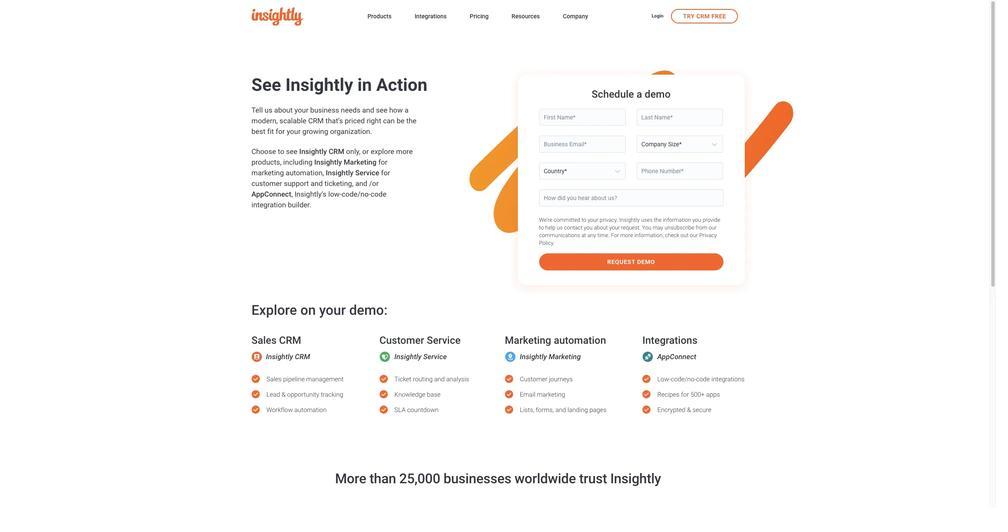 Task type: vqa. For each thing, say whether or not it's contained in the screenshot.
worldwide
yes



Task type: describe. For each thing, give the bounding box(es) containing it.
try crm free
[[683, 13, 726, 19]]

time.
[[598, 232, 610, 239]]

and inside tell us about your business needs and see how a modern, scalable crm that's priced right can be the best fit for your growing organization.
[[362, 106, 374, 114]]

0 vertical spatial you
[[693, 217, 701, 223]]

crm inside choose to see insightly crm only, or explore more products, including insightly marketing for marketing automation, insightly service for customer support and ticketing, and /or appconnect , insightly's low-code/no-code integration builder.
[[329, 147, 344, 156]]

including
[[283, 158, 313, 166]]

crm inside tell us about your business needs and see how a modern, scalable crm that's priced right can be the best fit for your growing organization.
[[308, 116, 324, 125]]

the inside tell us about your business needs and see how a modern, scalable crm that's priced right can be the best fit for your growing organization.
[[406, 116, 417, 125]]

crm image
[[252, 351, 262, 362]]

routing
[[413, 375, 433, 383]]

automation for workflow automation
[[294, 406, 327, 414]]

at
[[582, 232, 586, 239]]

integration
[[252, 201, 286, 209]]

only,
[[346, 147, 361, 156]]

products
[[368, 13, 392, 20]]

about inside we're committed to your privacy. insightly uses the information you provide to help us contact you about your request. you may unsubscribe from our communications at any time.  for more information, check out our privacy policy.
[[594, 224, 608, 231]]

1 horizontal spatial to
[[539, 224, 544, 231]]

out
[[681, 232, 689, 239]]

ticket routing and analysis
[[395, 375, 469, 383]]

sla
[[395, 406, 406, 414]]

lead & opportunity tracking
[[266, 391, 343, 399]]

pricing link
[[470, 11, 489, 23]]

us inside we're committed to your privacy. insightly uses the information you provide to help us contact you about your request. you may unsubscribe from our communications at any time.  for more information, check out our privacy policy.
[[557, 224, 563, 231]]

business
[[310, 106, 339, 114]]

contact
[[564, 224, 583, 231]]

automation for marketing automation
[[554, 335, 606, 346]]

for
[[611, 232, 619, 239]]

encrypted & secure
[[657, 406, 711, 414]]

growing
[[302, 127, 328, 136]]

customer journeys
[[520, 375, 573, 383]]

Last Name* text field
[[637, 109, 723, 126]]

builder.
[[288, 201, 311, 209]]

information,
[[635, 232, 664, 239]]

crm for insightly crm
[[295, 352, 310, 361]]

login link
[[652, 13, 664, 20]]

demo
[[645, 88, 671, 100]]

First Name* text field
[[539, 109, 626, 126]]

0 horizontal spatial you
[[584, 224, 593, 231]]

how
[[389, 106, 403, 114]]

insightly marketing
[[520, 352, 581, 361]]

marketing inside choose to see insightly crm only, or explore more products, including insightly marketing for marketing automation, insightly service for customer support and ticketing, and /or appconnect , insightly's low-code/no-code integration builder.
[[344, 158, 377, 166]]

unsubscribe
[[665, 224, 694, 231]]

explore on your demo:
[[252, 302, 388, 318]]

appconnect inside choose to see insightly crm only, or explore more products, including insightly marketing for marketing automation, insightly service for customer support and ticketing, and /or appconnect , insightly's low-code/no-code integration builder.
[[252, 190, 291, 198]]

analysis
[[446, 375, 469, 383]]

customer for customer journeys
[[520, 375, 548, 383]]

opportunity
[[287, 391, 319, 399]]

may
[[653, 224, 663, 231]]

policy.
[[539, 240, 555, 246]]

tracking
[[321, 391, 343, 399]]

scalable
[[280, 116, 307, 125]]

pages
[[590, 406, 607, 414]]

ticketing,
[[325, 179, 354, 188]]

resources link
[[512, 11, 540, 23]]

integrations link
[[415, 11, 447, 23]]

than
[[370, 471, 396, 487]]

journeys
[[549, 375, 573, 383]]

see inside choose to see insightly crm only, or explore more products, including insightly marketing for marketing automation, insightly service for customer support and ticketing, and /or appconnect , insightly's low-code/no-code integration builder.
[[286, 147, 298, 156]]

products link
[[368, 11, 392, 23]]

secure
[[693, 406, 711, 414]]

help
[[545, 224, 556, 231]]

customer service
[[380, 335, 461, 346]]

insightly's
[[295, 190, 327, 198]]

1 vertical spatial code/no-
[[671, 375, 696, 383]]

can
[[383, 116, 395, 125]]

tell
[[252, 106, 263, 114]]

Business Email* email field
[[539, 136, 626, 153]]

code/no- inside choose to see insightly crm only, or explore more products, including insightly marketing for marketing automation, insightly service for customer support and ticketing, and /or appconnect , insightly's low-code/no-code integration builder.
[[342, 190, 371, 198]]

service for insightly service
[[423, 352, 447, 361]]

we're
[[539, 217, 552, 223]]

customer for customer service
[[380, 335, 424, 346]]

marketing inside choose to see insightly crm only, or explore more products, including insightly marketing for marketing automation, insightly service for customer support and ticketing, and /or appconnect , insightly's low-code/no-code integration builder.
[[252, 169, 284, 177]]

and right forms,
[[556, 406, 566, 414]]

email marketing
[[520, 391, 565, 399]]

products,
[[252, 158, 282, 166]]

a inside tell us about your business needs and see how a modern, scalable crm that's priced right can be the best fit for your growing organization.
[[405, 106, 409, 114]]

/or
[[369, 179, 379, 188]]

and up the insightly's
[[311, 179, 323, 188]]

insightly inside we're committed to your privacy. insightly uses the information you provide to help us contact you about your request. you may unsubscribe from our communications at any time.  for more information, check out our privacy policy.
[[619, 217, 640, 223]]

organization.
[[330, 127, 372, 136]]

to inside choose to see insightly crm only, or explore more products, including insightly marketing for marketing automation, insightly service for customer support and ticketing, and /or appconnect , insightly's low-code/no-code integration builder.
[[278, 147, 284, 156]]

choose
[[252, 147, 276, 156]]

crm for sales crm
[[279, 335, 301, 346]]

1 horizontal spatial appconnect
[[657, 352, 696, 361]]

countdown
[[407, 406, 439, 414]]

email
[[520, 391, 536, 399]]

lists, forms, and landing pages
[[520, 406, 607, 414]]

1 vertical spatial to
[[582, 217, 587, 223]]

ticket
[[395, 375, 412, 383]]

privacy
[[699, 232, 717, 239]]

insightly logo image
[[252, 7, 303, 26]]

right
[[367, 116, 381, 125]]

tell us about your business needs and see how a modern, scalable crm that's priced right can be the best fit for your growing organization.
[[252, 106, 417, 136]]

company link
[[563, 11, 588, 23]]

marketing automation
[[505, 335, 606, 346]]

more than 25,000 businesses worldwide trust insightly
[[335, 471, 661, 487]]

that's
[[326, 116, 343, 125]]

insightly crm
[[266, 352, 310, 361]]

sales crm
[[252, 335, 301, 346]]

login
[[652, 13, 664, 19]]

in
[[358, 75, 372, 95]]



Task type: locate. For each thing, give the bounding box(es) containing it.
1 horizontal spatial a
[[637, 88, 642, 100]]

2 horizontal spatial to
[[582, 217, 587, 223]]

0 vertical spatial a
[[637, 88, 642, 100]]

you up any at the top right of page
[[584, 224, 593, 231]]

customer up service image
[[380, 335, 424, 346]]

,
[[291, 190, 293, 198]]

pipeline
[[283, 375, 305, 383]]

low-
[[657, 375, 671, 383]]

forms,
[[536, 406, 554, 414]]

uses
[[641, 217, 653, 223]]

1 vertical spatial &
[[687, 406, 691, 414]]

sales for sales crm
[[252, 335, 277, 346]]

1 vertical spatial see
[[286, 147, 298, 156]]

to up contact
[[582, 217, 587, 223]]

and up base
[[434, 375, 445, 383]]

committed
[[554, 217, 580, 223]]

crm inside button
[[697, 13, 710, 19]]

1 horizontal spatial us
[[557, 224, 563, 231]]

and
[[362, 106, 374, 114], [311, 179, 323, 188], [355, 179, 367, 188], [434, 375, 445, 383], [556, 406, 566, 414]]

0 vertical spatial more
[[396, 147, 413, 156]]

2 vertical spatial service
[[423, 352, 447, 361]]

1 vertical spatial marketing
[[505, 335, 551, 346]]

marketing down customer journeys
[[537, 391, 565, 399]]

0 horizontal spatial customer
[[380, 335, 424, 346]]

explore
[[252, 302, 297, 318]]

us right tell at the left top
[[265, 106, 272, 114]]

sales for sales pipeline management
[[266, 375, 282, 383]]

automation,
[[286, 169, 324, 177]]

any
[[588, 232, 596, 239]]

appconnect up low- on the bottom of page
[[657, 352, 696, 361]]

0 horizontal spatial automation
[[294, 406, 327, 414]]

1 vertical spatial code
[[696, 375, 710, 383]]

crm up "insightly crm"
[[279, 335, 301, 346]]

try
[[683, 13, 695, 19]]

check
[[665, 232, 679, 239]]

1 horizontal spatial you
[[693, 217, 701, 223]]

0 horizontal spatial &
[[282, 391, 286, 399]]

0 vertical spatial customer
[[380, 335, 424, 346]]

see
[[252, 75, 281, 95]]

your right on
[[319, 302, 346, 318]]

a
[[637, 88, 642, 100], [405, 106, 409, 114]]

the up may
[[654, 217, 662, 223]]

1 horizontal spatial &
[[687, 406, 691, 414]]

automation
[[554, 335, 606, 346], [294, 406, 327, 414]]

see
[[376, 106, 388, 114], [286, 147, 298, 156]]

0 vertical spatial see
[[376, 106, 388, 114]]

landing
[[568, 406, 588, 414]]

& for encrypted
[[687, 406, 691, 414]]

more inside we're committed to your privacy. insightly uses the information you provide to help us contact you about your request. you may unsubscribe from our communications at any time.  for more information, check out our privacy policy.
[[620, 232, 633, 239]]

500+
[[691, 391, 705, 399]]

& right lead
[[282, 391, 286, 399]]

your down scalable
[[287, 127, 301, 136]]

our right out
[[690, 232, 698, 239]]

How did you hear about us? text field
[[539, 189, 723, 207]]

1 horizontal spatial about
[[594, 224, 608, 231]]

knowledge base
[[395, 391, 441, 399]]

sales
[[252, 335, 277, 346], [266, 375, 282, 383]]

marketing up marketing icon
[[505, 335, 551, 346]]

to
[[278, 147, 284, 156], [582, 217, 587, 223], [539, 224, 544, 231]]

apps
[[706, 391, 720, 399]]

the inside we're committed to your privacy. insightly uses the information you provide to help us contact you about your request. you may unsubscribe from our communications at any time.  for more information, check out our privacy policy.
[[654, 217, 662, 223]]

on
[[300, 302, 316, 318]]

about up time. in the right of the page
[[594, 224, 608, 231]]

0 vertical spatial automation
[[554, 335, 606, 346]]

customer
[[380, 335, 424, 346], [520, 375, 548, 383]]

& left secure
[[687, 406, 691, 414]]

0 horizontal spatial see
[[286, 147, 298, 156]]

0 vertical spatial service
[[355, 169, 379, 177]]

more down request.
[[620, 232, 633, 239]]

explore
[[371, 147, 394, 156]]

1 vertical spatial a
[[405, 106, 409, 114]]

0 horizontal spatial marketing
[[252, 169, 284, 177]]

0 vertical spatial code
[[371, 190, 387, 198]]

crm for try crm free
[[697, 13, 710, 19]]

workflow automation
[[266, 406, 327, 414]]

1 horizontal spatial code
[[696, 375, 710, 383]]

1 horizontal spatial our
[[709, 224, 717, 231]]

0 horizontal spatial code
[[371, 190, 387, 198]]

None submit
[[539, 253, 723, 271]]

sales pipeline management
[[266, 375, 344, 383]]

action
[[376, 75, 427, 95]]

1 horizontal spatial marketing
[[537, 391, 565, 399]]

to down we're
[[539, 224, 544, 231]]

1 horizontal spatial more
[[620, 232, 633, 239]]

0 vertical spatial code/no-
[[342, 190, 371, 198]]

to right choose
[[278, 147, 284, 156]]

1 vertical spatial about
[[594, 224, 608, 231]]

1 vertical spatial marketing
[[537, 391, 565, 399]]

privacy.
[[600, 217, 618, 223]]

knowledge
[[395, 391, 426, 399]]

schedule
[[592, 88, 634, 100]]

1 horizontal spatial automation
[[554, 335, 606, 346]]

service down customer service
[[423, 352, 447, 361]]

service up insightly service
[[427, 335, 461, 346]]

code/no- down ticketing,
[[342, 190, 371, 198]]

appconnect image
[[643, 351, 653, 362]]

code up 500+
[[696, 375, 710, 383]]

you up from
[[693, 217, 701, 223]]

1 horizontal spatial code/no-
[[671, 375, 696, 383]]

insightly service
[[395, 352, 447, 361]]

1 horizontal spatial integrations
[[643, 335, 698, 346]]

& for lead
[[282, 391, 286, 399]]

0 vertical spatial to
[[278, 147, 284, 156]]

encrypted
[[657, 406, 686, 414]]

0 horizontal spatial to
[[278, 147, 284, 156]]

a left demo
[[637, 88, 642, 100]]

more inside choose to see insightly crm only, or explore more products, including insightly marketing for marketing automation, insightly service for customer support and ticketing, and /or appconnect , insightly's low-code/no-code integration builder.
[[396, 147, 413, 156]]

0 vertical spatial about
[[274, 106, 293, 114]]

1 vertical spatial more
[[620, 232, 633, 239]]

0 vertical spatial us
[[265, 106, 272, 114]]

or
[[362, 147, 369, 156]]

about up scalable
[[274, 106, 293, 114]]

support
[[284, 179, 309, 188]]

see up including
[[286, 147, 298, 156]]

free
[[712, 13, 726, 19]]

see up can
[[376, 106, 388, 114]]

the
[[406, 116, 417, 125], [654, 217, 662, 223]]

try crm free button
[[671, 9, 738, 23]]

2 vertical spatial marketing
[[549, 352, 581, 361]]

your
[[295, 106, 308, 114], [287, 127, 301, 136], [588, 217, 598, 223], [609, 224, 620, 231], [319, 302, 346, 318]]

1 horizontal spatial see
[[376, 106, 388, 114]]

code/no- up recipes for 500+ apps
[[671, 375, 696, 383]]

service image
[[380, 351, 390, 362]]

about inside tell us about your business needs and see how a modern, scalable crm that's priced right can be the best fit for your growing organization.
[[274, 106, 293, 114]]

demo:
[[349, 302, 388, 318]]

be
[[397, 116, 405, 125]]

1 vertical spatial us
[[557, 224, 563, 231]]

0 vertical spatial marketing
[[252, 169, 284, 177]]

your up for
[[609, 224, 620, 231]]

code inside choose to see insightly crm only, or explore more products, including insightly marketing for marketing automation, insightly service for customer support and ticketing, and /or appconnect , insightly's low-code/no-code integration builder.
[[371, 190, 387, 198]]

1 vertical spatial integrations
[[643, 335, 698, 346]]

schedule a demo
[[592, 88, 671, 100]]

1 vertical spatial sales
[[266, 375, 282, 383]]

crm right try
[[697, 13, 710, 19]]

0 horizontal spatial the
[[406, 116, 417, 125]]

us
[[265, 106, 272, 114], [557, 224, 563, 231]]

code down /or
[[371, 190, 387, 198]]

see inside tell us about your business needs and see how a modern, scalable crm that's priced right can be the best fit for your growing organization.
[[376, 106, 388, 114]]

insightly logo link
[[252, 7, 354, 26]]

service up /or
[[355, 169, 379, 177]]

crm up the "growing"
[[308, 116, 324, 125]]

service for customer service
[[427, 335, 461, 346]]

our
[[709, 224, 717, 231], [690, 232, 698, 239]]

company
[[563, 13, 588, 20]]

service
[[355, 169, 379, 177], [427, 335, 461, 346], [423, 352, 447, 361]]

crm up sales pipeline management
[[295, 352, 310, 361]]

worldwide
[[515, 471, 576, 487]]

0 vertical spatial the
[[406, 116, 417, 125]]

marketing down or
[[344, 158, 377, 166]]

base
[[427, 391, 441, 399]]

choose to see insightly crm only, or explore more products, including insightly marketing for marketing automation, insightly service for customer support and ticketing, and /or appconnect , insightly's low-code/no-code integration builder.
[[252, 147, 413, 209]]

and up the right
[[362, 106, 374, 114]]

0 vertical spatial marketing
[[344, 158, 377, 166]]

1 horizontal spatial the
[[654, 217, 662, 223]]

0 horizontal spatial code/no-
[[342, 190, 371, 198]]

0 vertical spatial sales
[[252, 335, 277, 346]]

lists,
[[520, 406, 535, 414]]

0 vertical spatial our
[[709, 224, 717, 231]]

1 vertical spatial you
[[584, 224, 593, 231]]

priced
[[345, 116, 365, 125]]

best
[[252, 127, 266, 136]]

pricing
[[470, 13, 489, 20]]

0 horizontal spatial about
[[274, 106, 293, 114]]

integrations
[[712, 375, 745, 383]]

appconnect up integration
[[252, 190, 291, 198]]

marketing
[[252, 169, 284, 177], [537, 391, 565, 399]]

a right how
[[405, 106, 409, 114]]

communications
[[539, 232, 580, 239]]

your up scalable
[[295, 106, 308, 114]]

customer up email
[[520, 375, 548, 383]]

our down provide
[[709, 224, 717, 231]]

sales up lead
[[266, 375, 282, 383]]

more right explore
[[396, 147, 413, 156]]

1 horizontal spatial customer
[[520, 375, 548, 383]]

0 horizontal spatial a
[[405, 106, 409, 114]]

marketing image
[[505, 351, 516, 362]]

needs
[[341, 106, 360, 114]]

and left /or
[[355, 179, 367, 188]]

0 horizontal spatial our
[[690, 232, 698, 239]]

0 horizontal spatial us
[[265, 106, 272, 114]]

code
[[371, 190, 387, 198], [696, 375, 710, 383]]

marketing up customer on the top left of page
[[252, 169, 284, 177]]

trust
[[579, 471, 607, 487]]

the right be
[[406, 116, 417, 125]]

0 vertical spatial &
[[282, 391, 286, 399]]

automation down the lead & opportunity tracking
[[294, 406, 327, 414]]

1 vertical spatial customer
[[520, 375, 548, 383]]

for inside tell us about your business needs and see how a modern, scalable crm that's priced right can be the best fit for your growing organization.
[[276, 127, 285, 136]]

0 vertical spatial integrations
[[415, 13, 447, 20]]

customer
[[252, 179, 282, 188]]

more
[[396, 147, 413, 156], [620, 232, 633, 239]]

low-code/no-code integrations
[[657, 375, 745, 383]]

1 vertical spatial our
[[690, 232, 698, 239]]

1 vertical spatial automation
[[294, 406, 327, 414]]

0 horizontal spatial appconnect
[[252, 190, 291, 198]]

service inside choose to see insightly crm only, or explore more products, including insightly marketing for marketing automation, insightly service for customer support and ticketing, and /or appconnect , insightly's low-code/no-code integration builder.
[[355, 169, 379, 177]]

sales up "crm" icon
[[252, 335, 277, 346]]

1 vertical spatial appconnect
[[657, 352, 696, 361]]

your up any at the top right of page
[[588, 217, 598, 223]]

automation up insightly marketing
[[554, 335, 606, 346]]

0 horizontal spatial more
[[396, 147, 413, 156]]

1 vertical spatial service
[[427, 335, 461, 346]]

we're committed to your privacy. insightly uses the information you provide to help us contact you about your request. you may unsubscribe from our communications at any time.  for more information, check out our privacy policy.
[[539, 217, 721, 246]]

crm left only,
[[329, 147, 344, 156]]

modern,
[[252, 116, 278, 125]]

1 vertical spatial the
[[654, 217, 662, 223]]

Phone Number* text field
[[637, 163, 723, 180]]

sla countdown
[[395, 406, 439, 414]]

0 horizontal spatial integrations
[[415, 13, 447, 20]]

us up communications
[[557, 224, 563, 231]]

marketing down marketing automation
[[549, 352, 581, 361]]

you
[[642, 224, 652, 231]]

management
[[306, 375, 344, 383]]

0 vertical spatial appconnect
[[252, 190, 291, 198]]

2 vertical spatial to
[[539, 224, 544, 231]]

marketing
[[344, 158, 377, 166], [505, 335, 551, 346], [549, 352, 581, 361]]

us inside tell us about your business needs and see how a modern, scalable crm that's priced right can be the best fit for your growing organization.
[[265, 106, 272, 114]]



